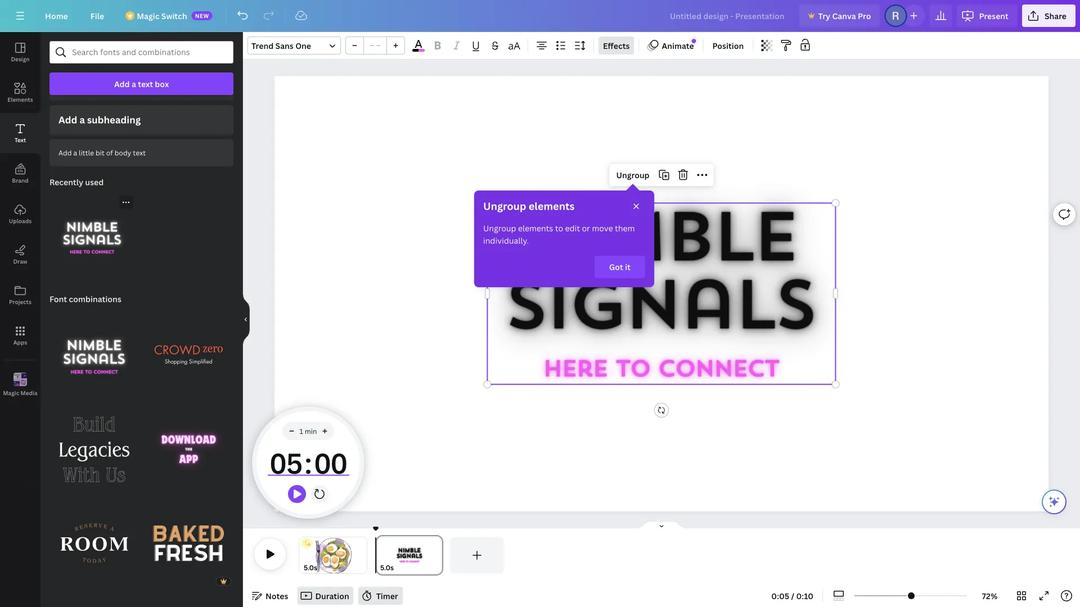 Task type: locate. For each thing, give the bounding box(es) containing it.
add left subheading
[[59, 113, 77, 126]]

0 horizontal spatial trimming, start edge slider
[[299, 538, 307, 574]]

add inside button
[[114, 79, 130, 89]]

5.0s for 1st 5.0s button from the left
[[304, 564, 317, 573]]

try canva pro button
[[799, 5, 880, 27]]

0 horizontal spatial trimming, end edge slider
[[359, 538, 367, 574]]

1 horizontal spatial 5.0s
[[380, 564, 394, 573]]

elements
[[529, 199, 575, 213], [518, 223, 553, 234]]

1 vertical spatial elements
[[518, 223, 553, 234]]

font combinations
[[50, 294, 121, 305]]

magic inside magic media button
[[3, 390, 19, 397]]

them
[[615, 223, 635, 234]]

elements down ungroup elements
[[518, 223, 553, 234]]

2 5.0s from the left
[[380, 564, 394, 573]]

new
[[195, 12, 209, 19]]

a left subheading
[[80, 113, 85, 126]]

trimming, end edge slider
[[359, 538, 367, 574], [433, 538, 443, 574]]

notes button
[[248, 587, 293, 606]]

1 horizontal spatial to
[[615, 360, 650, 383]]

72%
[[982, 591, 998, 602]]

to
[[555, 223, 563, 234], [615, 360, 650, 383]]

min
[[305, 427, 317, 436]]

got it
[[609, 262, 631, 273]]

body
[[115, 148, 131, 157]]

draw button
[[0, 235, 41, 275]]

magic left media
[[3, 390, 19, 397]]

projects button
[[0, 275, 41, 316]]

sans
[[275, 40, 294, 51]]

magic for magic switch
[[137, 10, 160, 21]]

trimming, end edge slider right page title text box
[[433, 538, 443, 574]]

0 vertical spatial a
[[132, 79, 136, 89]]

1 trimming, start edge slider from the left
[[299, 538, 307, 574]]

1 horizontal spatial a
[[80, 113, 85, 126]]

canva
[[833, 10, 856, 21]]

got
[[609, 262, 623, 273]]

a
[[132, 79, 136, 89], [80, 113, 85, 126], [73, 148, 77, 157]]

recently
[[50, 177, 83, 188]]

1 vertical spatial add
[[59, 113, 77, 126]]

duration button
[[297, 587, 354, 606]]

subheading
[[87, 113, 141, 126]]

text left the box
[[138, 79, 153, 89]]

0 vertical spatial text
[[138, 79, 153, 89]]

0 vertical spatial ungroup
[[616, 170, 650, 181]]

1 horizontal spatial trimming, start edge slider
[[376, 538, 386, 574]]

text right body
[[133, 148, 146, 157]]

magic left switch
[[137, 10, 160, 21]]

share button
[[1022, 5, 1076, 27]]

new image
[[692, 39, 696, 43]]

ungroup button
[[612, 166, 654, 184]]

it
[[625, 262, 631, 273]]

or
[[582, 223, 590, 234]]

group
[[346, 37, 405, 55], [50, 193, 135, 279], [144, 499, 234, 589], [218, 587, 231, 600]]

magic
[[137, 10, 160, 21], [3, 390, 19, 397]]

add up subheading
[[114, 79, 130, 89]]

effects
[[603, 40, 630, 51]]

0 vertical spatial add
[[114, 79, 130, 89]]

1 horizontal spatial 5.0s button
[[380, 563, 394, 574]]

ungroup for ungroup elements to edit or move them individually.
[[483, 223, 516, 234]]

5.0s button up duration button
[[304, 563, 317, 574]]

elements for ungroup elements
[[529, 199, 575, 213]]

1 vertical spatial text
[[133, 148, 146, 157]]

canva assistant image
[[1048, 496, 1061, 509]]

file
[[90, 10, 104, 21]]

got it button
[[595, 256, 645, 279]]

switch
[[161, 10, 187, 21]]

share
[[1045, 10, 1067, 21]]

text inside button
[[138, 79, 153, 89]]

0 vertical spatial to
[[555, 223, 563, 234]]

try
[[819, 10, 831, 21]]

1 vertical spatial to
[[615, 360, 650, 383]]

#000000, #ff4ff3 image
[[413, 49, 425, 52], [413, 49, 425, 52]]

1 5.0s from the left
[[304, 564, 317, 573]]

elements up ungroup elements to edit or move them individually.
[[529, 199, 575, 213]]

ungroup
[[616, 170, 650, 181], [483, 199, 526, 213], [483, 223, 516, 234]]

add left little
[[59, 148, 72, 157]]

:
[[305, 444, 312, 482]]

2 vertical spatial a
[[73, 148, 77, 157]]

to inside ungroup elements to edit or move them individually.
[[555, 223, 563, 234]]

ungroup inside ungroup button
[[616, 170, 650, 181]]

2 vertical spatial add
[[59, 148, 72, 157]]

1 vertical spatial ungroup
[[483, 199, 526, 213]]

1 vertical spatial a
[[80, 113, 85, 126]]

Search fonts and combinations search field
[[72, 42, 211, 63]]

0 horizontal spatial 5.0s
[[304, 564, 317, 573]]

a left little
[[73, 148, 77, 157]]

0 vertical spatial elements
[[529, 199, 575, 213]]

magic media
[[3, 390, 37, 397]]

text
[[138, 79, 153, 89], [133, 148, 146, 157]]

duration
[[315, 591, 349, 602]]

elements inside ungroup elements to edit or move them individually.
[[518, 223, 553, 234]]

magic for magic media
[[3, 390, 19, 397]]

a for little
[[73, 148, 77, 157]]

5.0s
[[304, 564, 317, 573], [380, 564, 394, 573]]

notes
[[266, 591, 288, 602]]

ungroup for ungroup
[[616, 170, 650, 181]]

trimming, end edge slider left page title text box
[[359, 538, 367, 574]]

edit
[[565, 223, 580, 234]]

present
[[979, 10, 1009, 21]]

timer containing 05
[[268, 441, 349, 486]]

used
[[85, 177, 104, 188]]

magic switch
[[137, 10, 187, 21]]

elements button
[[0, 73, 41, 113]]

combinations
[[69, 294, 121, 305]]

5.0s button left page title text box
[[380, 563, 394, 574]]

add a subheading button
[[50, 105, 234, 135]]

0 horizontal spatial a
[[73, 148, 77, 157]]

0 vertical spatial magic
[[137, 10, 160, 21]]

trend sans one button
[[248, 37, 341, 55]]

2 vertical spatial ungroup
[[483, 223, 516, 234]]

timer
[[268, 441, 349, 486]]

0 horizontal spatial to
[[555, 223, 563, 234]]

2 horizontal spatial a
[[132, 79, 136, 89]]

5.0s up duration button
[[304, 564, 317, 573]]

– – number field
[[367, 40, 383, 52]]

ungroup inside ungroup elements to edit or move them individually.
[[483, 223, 516, 234]]

trimming, start edge slider
[[299, 538, 307, 574], [376, 538, 386, 574]]

5.0s left page title text box
[[380, 564, 394, 573]]

move
[[592, 223, 613, 234]]

hide image
[[243, 293, 250, 347]]

0 horizontal spatial 5.0s button
[[304, 563, 317, 574]]

magic inside main menu bar
[[137, 10, 160, 21]]

of
[[106, 148, 113, 157]]

2 5.0s button from the left
[[380, 563, 394, 574]]

1 horizontal spatial magic
[[137, 10, 160, 21]]

0:10
[[797, 591, 814, 602]]

5.0s button
[[304, 563, 317, 574], [380, 563, 394, 574]]

trimming, start edge slider left page title text box
[[376, 538, 386, 574]]

one
[[296, 40, 311, 51]]

elements
[[7, 96, 33, 103]]

add for add a text box
[[114, 79, 130, 89]]

trimming, start edge slider up duration button
[[299, 538, 307, 574]]

a left the box
[[132, 79, 136, 89]]

1 vertical spatial magic
[[3, 390, 19, 397]]

2 trimming, end edge slider from the left
[[433, 538, 443, 574]]

a inside button
[[132, 79, 136, 89]]

0 horizontal spatial magic
[[3, 390, 19, 397]]

add
[[114, 79, 130, 89], [59, 113, 77, 126], [59, 148, 72, 157]]

1 horizontal spatial trimming, end edge slider
[[433, 538, 443, 574]]

magic media button
[[0, 365, 41, 406]]

2 trimming, start edge slider from the left
[[376, 538, 386, 574]]



Task type: describe. For each thing, give the bounding box(es) containing it.
text button
[[0, 113, 41, 154]]

trimming, start edge slider for first trimming, end edge slider
[[299, 538, 307, 574]]

a for text
[[132, 79, 136, 89]]

effects button
[[599, 37, 634, 55]]

font
[[50, 294, 67, 305]]

hide pages image
[[635, 521, 689, 530]]

text
[[15, 136, 26, 144]]

1 min
[[300, 427, 317, 436]]

design button
[[0, 32, 41, 73]]

0:05 / 0:10
[[772, 591, 814, 602]]

projects
[[9, 298, 32, 306]]

brand
[[12, 177, 29, 184]]

text inside button
[[133, 148, 146, 157]]

ungroup elements to edit or move them individually.
[[483, 223, 635, 246]]

connect
[[658, 360, 779, 383]]

Page title text field
[[399, 563, 403, 574]]

nimble signals
[[504, 209, 814, 346]]

72% button
[[972, 587, 1008, 606]]

here to connect
[[543, 360, 779, 383]]

timer button
[[358, 587, 403, 606]]

00
[[314, 444, 347, 482]]

present button
[[957, 5, 1018, 27]]

05 : 00
[[269, 444, 347, 482]]

1
[[300, 427, 303, 436]]

trend sans one
[[252, 40, 311, 51]]

box
[[155, 79, 169, 89]]

05
[[269, 444, 302, 482]]

05 button
[[268, 441, 305, 486]]

nimble
[[522, 209, 797, 278]]

design
[[11, 55, 30, 63]]

trimming, start edge slider for 1st trimming, end edge slider from the right
[[376, 538, 386, 574]]

media
[[21, 390, 37, 397]]

signals
[[504, 277, 814, 346]]

position button
[[708, 37, 749, 55]]

add for add a subheading
[[59, 113, 77, 126]]

side panel tab list
[[0, 32, 41, 406]]

timer
[[376, 591, 398, 602]]

0:05
[[772, 591, 790, 602]]

uploads
[[9, 217, 32, 225]]

add a subheading
[[59, 113, 141, 126]]

brand button
[[0, 154, 41, 194]]

little
[[79, 148, 94, 157]]

ungroup for ungroup elements
[[483, 199, 526, 213]]

here
[[543, 360, 608, 383]]

add a little bit of body text button
[[50, 139, 234, 166]]

00 button
[[312, 441, 349, 486]]

position
[[713, 40, 744, 51]]

draw
[[13, 258, 27, 265]]

ungroup elements
[[483, 199, 575, 213]]

apps
[[13, 339, 27, 346]]

1 trimming, end edge slider from the left
[[359, 538, 367, 574]]

home
[[45, 10, 68, 21]]

elements for ungroup elements to edit or move them individually.
[[518, 223, 553, 234]]

apps button
[[0, 316, 41, 356]]

trend
[[252, 40, 274, 51]]

recently used
[[50, 177, 104, 188]]

Design title text field
[[661, 5, 795, 27]]

add for add a little bit of body text
[[59, 148, 72, 157]]

uploads button
[[0, 194, 41, 235]]

add a text box button
[[50, 73, 234, 95]]

main menu bar
[[0, 0, 1080, 32]]

5.0s for 2nd 5.0s button
[[380, 564, 394, 573]]

/
[[791, 591, 795, 602]]

try canva pro
[[819, 10, 871, 21]]

individually.
[[483, 236, 529, 246]]

animate
[[662, 40, 694, 51]]

pro
[[858, 10, 871, 21]]

a for subheading
[[80, 113, 85, 126]]

home link
[[36, 5, 77, 27]]

add a text box
[[114, 79, 169, 89]]

file button
[[81, 5, 113, 27]]

add a little bit of body text
[[59, 148, 146, 157]]

bit
[[96, 148, 105, 157]]

animate button
[[644, 37, 699, 55]]

1 5.0s button from the left
[[304, 563, 317, 574]]



Task type: vqa. For each thing, say whether or not it's contained in the screenshot.
Animate dropdown button
yes



